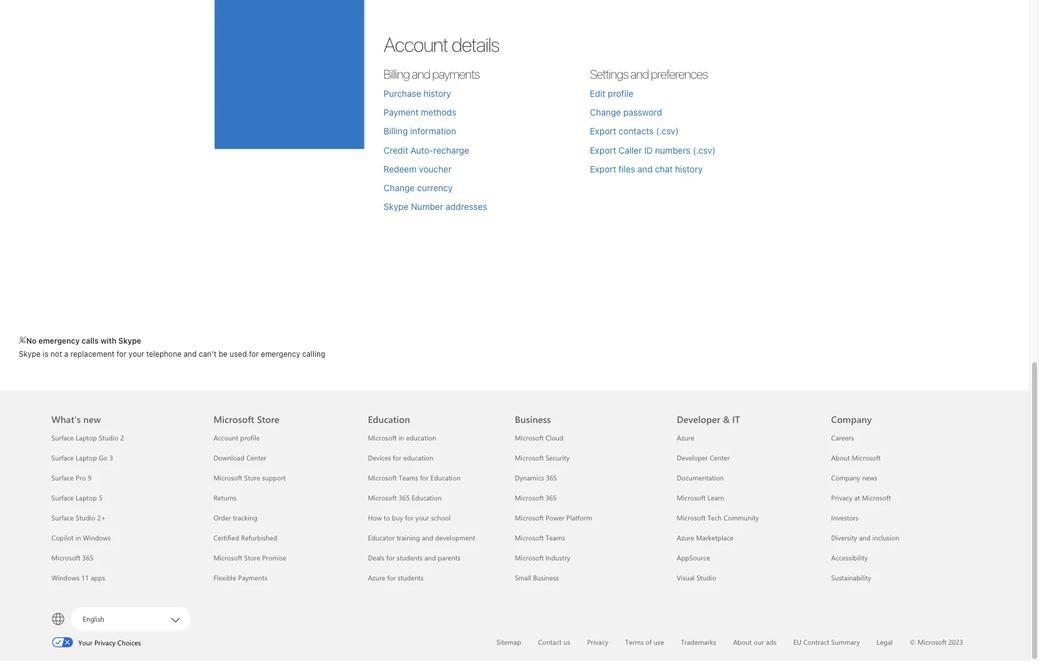 Task type: vqa. For each thing, say whether or not it's contained in the screenshot.
PAYMENT DETAILS
no



Task type: locate. For each thing, give the bounding box(es) containing it.
1 vertical spatial store
[[244, 473, 260, 483]]

surface for surface laptop 5
[[51, 493, 74, 503]]

education up microsoft teams for education on the bottom left
[[403, 453, 434, 463]]

and left can't
[[184, 350, 197, 359]]

11
[[81, 573, 89, 583]]

3 export from the top
[[590, 164, 616, 174]]

order tracking link
[[214, 513, 257, 523]]

0 vertical spatial history
[[424, 88, 451, 99]]

1 vertical spatial in
[[75, 533, 81, 543]]

microsoft inside "heading"
[[214, 413, 254, 425]]

replacement
[[70, 350, 115, 359]]

1 vertical spatial teams
[[546, 533, 565, 543]]

1 horizontal spatial history
[[675, 164, 703, 174]]

© microsoft 2023
[[910, 638, 964, 647]]

2 export from the top
[[590, 145, 616, 155]]

0 horizontal spatial (.csv)
[[656, 126, 679, 136]]

number
[[411, 202, 443, 212]]

development
[[435, 533, 475, 543]]

1 export from the top
[[590, 126, 616, 136]]

2 surface from the top
[[51, 453, 74, 463]]

2 horizontal spatial skype
[[384, 202, 409, 212]]

1 horizontal spatial change
[[590, 107, 621, 118]]

teams for microsoft teams
[[546, 533, 565, 543]]

0 vertical spatial in
[[399, 433, 404, 443]]

0 horizontal spatial privacy
[[94, 638, 116, 648]]

for up the microsoft 365 education
[[420, 473, 429, 483]]

center up documentation
[[710, 453, 730, 463]]

0 vertical spatial education
[[368, 413, 410, 425]]

microsoft store promise link
[[214, 553, 287, 563]]

microsoft for microsoft tech community link
[[677, 513, 706, 523]]

3 surface from the top
[[51, 473, 74, 483]]

microsoft up to
[[368, 493, 397, 503]]

0 vertical spatial laptop
[[76, 433, 97, 443]]

privacy right the us
[[587, 638, 609, 647]]

microsoft for microsoft in education link
[[368, 433, 397, 443]]

company down about microsoft 'link'
[[832, 473, 860, 483]]

skype right with
[[118, 337, 141, 346]]

1 vertical spatial studio
[[76, 513, 95, 523]]

studio
[[99, 433, 118, 443], [76, 513, 95, 523], [697, 573, 716, 583]]

in up devices for education link
[[399, 433, 404, 443]]

studio right visual
[[697, 573, 716, 583]]

students
[[397, 553, 423, 563], [398, 573, 424, 583]]

365 up the how to buy for your school link
[[399, 493, 410, 503]]

billing information
[[384, 126, 456, 136]]

business up 'microsoft cloud' link
[[515, 413, 551, 425]]

2 center from the left
[[710, 453, 730, 463]]

0 vertical spatial windows
[[83, 533, 111, 543]]

export contacts (.csv) link
[[590, 126, 679, 136]]

0 horizontal spatial skype
[[19, 350, 41, 359]]

studio left 2 at the left bottom of page
[[99, 433, 118, 443]]

azure for azure for students
[[368, 573, 385, 583]]

azure for azure marketplace
[[677, 533, 694, 543]]

0 vertical spatial billing
[[384, 66, 410, 81]]

1 vertical spatial account
[[214, 433, 238, 443]]

microsoft learn
[[677, 493, 724, 503]]

store up account profile link
[[257, 413, 280, 425]]

history
[[424, 88, 451, 99], [675, 164, 703, 174]]

account inside footer resource links element
[[214, 433, 238, 443]]

students for deals
[[397, 553, 423, 563]]

diversity and inclusion link
[[832, 533, 900, 543]]

business down microsoft industry
[[533, 573, 559, 583]]

0 vertical spatial developer
[[677, 413, 721, 425]]

1 horizontal spatial your
[[416, 513, 429, 523]]

azure
[[677, 433, 694, 443], [677, 533, 694, 543], [368, 573, 385, 583]]

education for devices for education
[[403, 453, 434, 463]]

0 vertical spatial your
[[129, 350, 144, 359]]

microsoft for 'microsoft cloud' link
[[515, 433, 544, 443]]

students for azure
[[398, 573, 424, 583]]

export down the change password link
[[590, 126, 616, 136]]

profile up change password
[[608, 88, 634, 99]]

profile inside footer resource links element
[[240, 433, 260, 443]]

microsoft down download
[[214, 473, 242, 483]]

account profile
[[214, 433, 260, 443]]

settings and preferences element
[[590, 87, 796, 175]]

your
[[78, 638, 93, 648]]

0 horizontal spatial about
[[733, 638, 752, 647]]

365
[[546, 473, 557, 483], [399, 493, 410, 503], [546, 493, 557, 503], [82, 553, 93, 563]]

billing up credit
[[384, 126, 408, 136]]

surface down what's
[[51, 433, 74, 443]]

change currency link
[[384, 183, 453, 193]]

about down careers link at right
[[832, 453, 850, 463]]

your privacy choices link
[[51, 635, 156, 648]]

2 horizontal spatial privacy
[[832, 493, 853, 503]]

2 billing from the top
[[384, 126, 408, 136]]

microsoft up microsoft industry
[[515, 533, 544, 543]]

1 horizontal spatial skype
[[118, 337, 141, 346]]

skype inside billing and payments element
[[384, 202, 409, 212]]

change down redeem
[[384, 183, 415, 193]]

0 vertical spatial skype
[[384, 202, 409, 212]]

(.csv) right "numbers"
[[693, 145, 716, 155]]

1 surface from the top
[[51, 433, 74, 443]]

1 vertical spatial students
[[398, 573, 424, 583]]

1 vertical spatial microsoft 365
[[51, 553, 93, 563]]

0 vertical spatial profile
[[608, 88, 634, 99]]

account up download
[[214, 433, 238, 443]]

teams
[[399, 473, 418, 483], [546, 533, 565, 543]]

1 vertical spatial emergency
[[261, 350, 300, 359]]

microsoft 365 down dynamics 365
[[515, 493, 557, 503]]

about inside footer resource links element
[[832, 453, 850, 463]]

2 vertical spatial skype
[[19, 350, 41, 359]]

surface left pro
[[51, 473, 74, 483]]

export caller id numbers (.csv) link
[[590, 145, 716, 155]]

history up the methods
[[424, 88, 451, 99]]

sitemap
[[497, 638, 521, 647]]

deals
[[368, 553, 385, 563]]

1 vertical spatial windows
[[51, 573, 79, 583]]

0 horizontal spatial windows
[[51, 573, 79, 583]]

surface up copilot
[[51, 513, 74, 523]]

azure up developer center
[[677, 433, 694, 443]]

laptop left go
[[76, 453, 97, 463]]

billing for billing information
[[384, 126, 408, 136]]

azure for students link
[[368, 573, 424, 583]]

(.csv)
[[656, 126, 679, 136], [693, 145, 716, 155]]

store for microsoft store
[[257, 413, 280, 425]]

microsoft up the small
[[515, 553, 544, 563]]

azure up appsource link
[[677, 533, 694, 543]]

business
[[515, 413, 551, 425], [533, 573, 559, 583]]

and right files
[[638, 164, 653, 174]]

0 horizontal spatial history
[[424, 88, 451, 99]]

credit auto-recharge link
[[384, 145, 469, 155]]

developer up 'azure' link
[[677, 413, 721, 425]]

2 developer from the top
[[677, 453, 708, 463]]

microsoft 365 link up windows 11 apps link
[[51, 553, 93, 563]]

at
[[855, 493, 860, 503]]

edit profile
[[590, 88, 634, 99]]

microsoft for microsoft store "heading"
[[214, 413, 254, 425]]

legal link
[[877, 638, 893, 647]]

365 up microsoft power platform "link" on the bottom of page
[[546, 493, 557, 503]]

history down "numbers"
[[675, 164, 703, 174]]

azure down deals
[[368, 573, 385, 583]]

0 horizontal spatial change
[[384, 183, 415, 193]]

profile down the microsoft store
[[240, 433, 260, 443]]

2 vertical spatial studio
[[697, 573, 716, 583]]

for right 'replacement'
[[117, 350, 126, 359]]

1 vertical spatial export
[[590, 145, 616, 155]]

education up devices for education link
[[406, 433, 436, 443]]

appsource
[[677, 553, 710, 563]]

developer down 'azure' link
[[677, 453, 708, 463]]

studio for visual studio
[[697, 573, 716, 583]]

your left telephone
[[129, 350, 144, 359]]

1 horizontal spatial (.csv)
[[693, 145, 716, 155]]

privacy at microsoft link
[[832, 493, 891, 503]]

trademarks
[[681, 638, 716, 647]]

center for developer
[[710, 453, 730, 463]]

tech
[[708, 513, 722, 523]]

2 horizontal spatial studio
[[697, 573, 716, 583]]

2 vertical spatial laptop
[[76, 493, 97, 503]]

0 vertical spatial studio
[[99, 433, 118, 443]]

export files and chat history link
[[590, 164, 703, 174]]

studio left 2+
[[76, 513, 95, 523]]

company heading
[[832, 390, 971, 428]]

(.csv) up "numbers"
[[656, 126, 679, 136]]

teams up the microsoft 365 education
[[399, 473, 418, 483]]

privacy for "privacy" link
[[587, 638, 609, 647]]

1 vertical spatial your
[[416, 513, 429, 523]]

1 company from the top
[[832, 413, 872, 425]]

export left files
[[590, 164, 616, 174]]

company up "careers"
[[832, 413, 872, 425]]

windows left 11
[[51, 573, 79, 583]]

skype for is
[[19, 350, 41, 359]]

auto-
[[411, 145, 433, 155]]

new
[[83, 413, 101, 425]]

for right used
[[249, 350, 259, 359]]

microsoft for microsoft 365 education link
[[368, 493, 397, 503]]

change inside settings and preferences element
[[590, 107, 621, 118]]

2 vertical spatial education
[[412, 493, 442, 503]]

how to buy for your school
[[368, 513, 451, 523]]

0 horizontal spatial in
[[75, 533, 81, 543]]

devices
[[368, 453, 391, 463]]

eu contract summary
[[794, 638, 860, 647]]

calls
[[82, 337, 99, 346]]

1 horizontal spatial teams
[[546, 533, 565, 543]]

microsoft down microsoft learn
[[677, 513, 706, 523]]

privacy left at
[[832, 493, 853, 503]]

1 developer from the top
[[677, 413, 721, 425]]

preferences
[[651, 66, 708, 81]]

0 vertical spatial students
[[397, 553, 423, 563]]

1 horizontal spatial profile
[[608, 88, 634, 99]]

skype for number
[[384, 202, 409, 212]]

1 horizontal spatial privacy
[[587, 638, 609, 647]]

teams for microsoft teams for education
[[399, 473, 418, 483]]

windows
[[83, 533, 111, 543], [51, 573, 79, 583]]

3 laptop from the top
[[76, 493, 97, 503]]

0 vertical spatial change
[[590, 107, 621, 118]]

1 vertical spatial laptop
[[76, 453, 97, 463]]

laptop down the "new"
[[76, 433, 97, 443]]

2 vertical spatial azure
[[368, 573, 385, 583]]

365 down security
[[546, 473, 557, 483]]

0 horizontal spatial emergency
[[39, 337, 80, 346]]

surface laptop 5 link
[[51, 493, 103, 503]]

export for export files and chat history
[[590, 164, 616, 174]]

microsoft teams
[[515, 533, 565, 543]]

about left 'our'
[[733, 638, 752, 647]]

footer resource links element
[[0, 390, 1030, 588]]

1 laptop from the top
[[76, 433, 97, 443]]

surface laptop studio 2 link
[[51, 433, 124, 443]]

emergency
[[39, 337, 80, 346], [261, 350, 300, 359]]

how to buy for your school link
[[368, 513, 451, 523]]

community
[[724, 513, 759, 523]]

education up 'school'
[[431, 473, 461, 483]]

0 vertical spatial store
[[257, 413, 280, 425]]

1 horizontal spatial emergency
[[261, 350, 300, 359]]

microsoft for microsoft power platform "link" on the bottom of page
[[515, 513, 544, 523]]

sustainability
[[832, 573, 872, 583]]

dynamics 365 link
[[515, 473, 557, 483]]

microsoft down documentation
[[677, 493, 706, 503]]

microsoft up account profile
[[214, 413, 254, 425]]

emergency left 'calling'
[[261, 350, 300, 359]]

2 company from the top
[[832, 473, 860, 483]]

1 vertical spatial profile
[[240, 433, 260, 443]]

company for company
[[832, 413, 872, 425]]

and right settings
[[631, 66, 649, 81]]

microsoft for microsoft teams for education link
[[368, 473, 397, 483]]

0 horizontal spatial account
[[214, 433, 238, 443]]

1 horizontal spatial studio
[[99, 433, 118, 443]]

education down microsoft teams for education on the bottom left
[[412, 493, 442, 503]]

0 vertical spatial account
[[384, 33, 448, 56]]

0 vertical spatial emergency
[[39, 337, 80, 346]]

1 vertical spatial billing
[[384, 126, 408, 136]]

0 vertical spatial export
[[590, 126, 616, 136]]

microsoft down devices
[[368, 473, 397, 483]]

0 vertical spatial education
[[406, 433, 436, 443]]

voucher
[[419, 164, 452, 174]]

1 vertical spatial (.csv)
[[693, 145, 716, 155]]

eu contract summary link
[[794, 638, 860, 647]]

our
[[754, 638, 764, 647]]

0 vertical spatial teams
[[399, 473, 418, 483]]

&
[[723, 413, 730, 425]]

surface studio 2+ link
[[51, 513, 106, 523]]

in right copilot
[[75, 533, 81, 543]]

microsoft 365 link down dynamics 365
[[515, 493, 557, 503]]

teams down power
[[546, 533, 565, 543]]

flexible payments link
[[214, 573, 267, 583]]

microsoft for microsoft industry link
[[515, 553, 544, 563]]

1 horizontal spatial about
[[832, 453, 850, 463]]

0 vertical spatial microsoft 365
[[515, 493, 557, 503]]

store up payments
[[244, 553, 260, 563]]

section
[[215, 0, 365, 149]]

microsoft for microsoft security link
[[515, 453, 544, 463]]

0 horizontal spatial microsoft 365 link
[[51, 553, 93, 563]]

microsoft down "certified" at the left
[[214, 553, 242, 563]]

microsoft 365 up windows 11 apps link
[[51, 553, 93, 563]]

settings and preferences
[[590, 66, 708, 81]]

1 billing from the top
[[384, 66, 410, 81]]

store left support
[[244, 473, 260, 483]]

export files and chat history
[[590, 164, 703, 174]]

contact us link
[[538, 638, 570, 647]]

2 vertical spatial store
[[244, 553, 260, 563]]

skype down "change currency" link
[[384, 202, 409, 212]]

1 vertical spatial developer
[[677, 453, 708, 463]]

0 vertical spatial (.csv)
[[656, 126, 679, 136]]

center up microsoft store support 'link'
[[246, 453, 266, 463]]

store for microsoft store promise
[[244, 553, 260, 563]]

change for change password
[[590, 107, 621, 118]]

0 horizontal spatial profile
[[240, 433, 260, 443]]

change inside billing and payments element
[[384, 183, 415, 193]]

summary
[[831, 638, 860, 647]]

0 horizontal spatial center
[[246, 453, 266, 463]]

microsoft up dynamics on the bottom
[[515, 453, 544, 463]]

export contacts (.csv)
[[590, 126, 679, 136]]

2 laptop from the top
[[76, 453, 97, 463]]

dynamics
[[515, 473, 544, 483]]

account details
[[384, 33, 499, 56]]

developer inside heading
[[677, 413, 721, 425]]

change down edit profile "link"
[[590, 107, 621, 118]]

flexible
[[214, 573, 236, 583]]

0 vertical spatial business
[[515, 413, 551, 425]]

0 vertical spatial azure
[[677, 433, 694, 443]]

1 vertical spatial company
[[832, 473, 860, 483]]

used
[[230, 350, 247, 359]]

account up billing and payments
[[384, 33, 448, 56]]

store inside microsoft store "heading"
[[257, 413, 280, 425]]

1 horizontal spatial in
[[399, 433, 404, 443]]

education for microsoft in education
[[406, 433, 436, 443]]

profile for microsoft
[[240, 433, 260, 443]]

payment methods link
[[384, 107, 457, 118]]

microsoft right at
[[862, 493, 891, 503]]

microsoft for the microsoft store promise link
[[214, 553, 242, 563]]

laptop for go
[[76, 453, 97, 463]]

currency
[[417, 183, 453, 193]]

surface for surface laptop studio 2
[[51, 433, 74, 443]]

small business
[[515, 573, 559, 583]]

2 vertical spatial export
[[590, 164, 616, 174]]

0 horizontal spatial teams
[[399, 473, 418, 483]]

microsoft 365
[[515, 493, 557, 503], [51, 553, 93, 563]]

4 surface from the top
[[51, 493, 74, 503]]

0 vertical spatial about
[[832, 453, 850, 463]]

english
[[83, 615, 104, 624]]

0 vertical spatial company
[[832, 413, 872, 425]]

skype down no at the bottom of page
[[19, 350, 41, 359]]

company inside heading
[[832, 413, 872, 425]]

developer & it heading
[[677, 390, 817, 428]]

1 vertical spatial about
[[733, 638, 752, 647]]

center
[[246, 453, 266, 463], [710, 453, 730, 463]]

1 vertical spatial change
[[384, 183, 415, 193]]

parents
[[438, 553, 461, 563]]

business inside heading
[[515, 413, 551, 425]]

5 surface from the top
[[51, 513, 74, 523]]

windows down 2+
[[83, 533, 111, 543]]

education up microsoft in education on the left
[[368, 413, 410, 425]]

contract
[[804, 638, 830, 647]]

developer center
[[677, 453, 730, 463]]

laptop left the 5
[[76, 493, 97, 503]]

surface up surface pro 9 link
[[51, 453, 74, 463]]

billing up 'purchase'
[[384, 66, 410, 81]]

california consumer privacy act (ccpa) opt-out icon image
[[51, 638, 78, 648]]

365 up 11
[[82, 553, 93, 563]]

0 vertical spatial microsoft 365 link
[[515, 493, 557, 503]]

privacy inside footer resource links element
[[832, 493, 853, 503]]

billing for billing and payments
[[384, 66, 410, 81]]

0 horizontal spatial studio
[[76, 513, 95, 523]]

microsoft up microsoft teams link at the bottom of the page
[[515, 513, 544, 523]]

terms of use
[[625, 638, 664, 647]]

azure for students
[[368, 573, 424, 583]]

your left 'school'
[[416, 513, 429, 523]]

students down training
[[397, 553, 423, 563]]

profile inside settings and preferences element
[[608, 88, 634, 99]]

emergency up the not
[[39, 337, 80, 346]]

1 vertical spatial history
[[675, 164, 703, 174]]

1 center from the left
[[246, 453, 266, 463]]

1 vertical spatial education
[[403, 453, 434, 463]]

1 horizontal spatial center
[[710, 453, 730, 463]]

recharge
[[433, 145, 469, 155]]

1 horizontal spatial account
[[384, 33, 448, 56]]

microsoft up microsoft security
[[515, 433, 544, 443]]

microsoft for microsoft learn link
[[677, 493, 706, 503]]

1 vertical spatial azure
[[677, 533, 694, 543]]

microsoft 365 link
[[515, 493, 557, 503], [51, 553, 93, 563]]



Task type: describe. For each thing, give the bounding box(es) containing it.
in for windows
[[75, 533, 81, 543]]

diversity
[[832, 533, 858, 543]]

payment methods
[[384, 107, 457, 118]]

download center
[[214, 453, 266, 463]]

1 vertical spatial skype
[[118, 337, 141, 346]]

microsoft store support
[[214, 473, 286, 483]]

center for microsoft
[[246, 453, 266, 463]]

studio for surface studio 2+
[[76, 513, 95, 523]]

surface laptop studio 2
[[51, 433, 124, 443]]

store for microsoft store support
[[244, 473, 260, 483]]

microsoft for microsoft store support 'link'
[[214, 473, 242, 483]]

copilot in windows link
[[51, 533, 111, 543]]

cloud
[[546, 433, 564, 443]]

and right training
[[422, 533, 433, 543]]

school
[[431, 513, 451, 523]]

and up purchase history link
[[412, 66, 430, 81]]

microsoft 365 education link
[[368, 493, 442, 503]]

files
[[619, 164, 635, 174]]

export for export contacts (.csv)
[[590, 126, 616, 136]]

laptop for studio
[[76, 433, 97, 443]]

company for company news
[[832, 473, 860, 483]]

privacy for privacy at microsoft
[[832, 493, 853, 503]]

surface laptop 5
[[51, 493, 103, 503]]

your inside footer resource links element
[[416, 513, 429, 523]]

devices for education link
[[368, 453, 434, 463]]

diversity and inclusion
[[832, 533, 900, 543]]

windows 11 apps
[[51, 573, 105, 583]]

redeem voucher
[[384, 164, 452, 174]]

about microsoft
[[832, 453, 881, 463]]

about for about our ads
[[733, 638, 752, 647]]

support
[[262, 473, 286, 483]]

education heading
[[368, 390, 507, 428]]

about for about microsoft
[[832, 453, 850, 463]]

surface for surface studio 2+
[[51, 513, 74, 523]]

export for export caller id numbers (.csv)
[[590, 145, 616, 155]]

1 vertical spatial business
[[533, 573, 559, 583]]

windows 11 apps link
[[51, 573, 105, 583]]

appsource link
[[677, 553, 710, 563]]

developer for developer & it
[[677, 413, 721, 425]]

careers link
[[832, 433, 854, 443]]

investors
[[832, 513, 859, 523]]

microsoft security
[[515, 453, 570, 463]]

order
[[214, 513, 231, 523]]

for right devices
[[393, 453, 402, 463]]

telephone
[[146, 350, 182, 359]]

1 vertical spatial education
[[431, 473, 461, 483]]

2
[[120, 433, 124, 443]]

developer for developer center
[[677, 453, 708, 463]]

microsoft teams link
[[515, 533, 565, 543]]

surface pro 9
[[51, 473, 92, 483]]

learn
[[708, 493, 724, 503]]

what's new heading
[[51, 390, 198, 428]]

microsoft for microsoft teams link at the bottom of the page
[[515, 533, 544, 543]]

microsoft in education
[[368, 433, 436, 443]]

deals for students and parents link
[[368, 553, 461, 563]]

choices
[[117, 638, 141, 648]]

microsoft cloud
[[515, 433, 564, 443]]

visual studio
[[677, 573, 716, 583]]

microsoft cloud link
[[515, 433, 564, 443]]

about our ads link
[[733, 638, 777, 647]]

microsoft down dynamics on the bottom
[[515, 493, 544, 503]]

credit
[[384, 145, 408, 155]]

certified
[[214, 533, 239, 543]]

trademarks link
[[681, 638, 716, 647]]

1 horizontal spatial microsoft 365
[[515, 493, 557, 503]]

business heading
[[515, 390, 662, 428]]

account profile link
[[214, 433, 260, 443]]

in for education
[[399, 433, 404, 443]]

certified refurbished link
[[214, 533, 277, 543]]

azure marketplace link
[[677, 533, 734, 543]]

billing and payments element
[[384, 87, 590, 213]]

profile for settings
[[608, 88, 634, 99]]

and right diversity at bottom right
[[859, 533, 871, 543]]

account for account details
[[384, 33, 448, 56]]

0 horizontal spatial microsoft 365
[[51, 553, 93, 563]]

microsoft store
[[214, 413, 280, 425]]

returns
[[214, 493, 237, 503]]

no emergency calls with skype
[[26, 337, 141, 346]]

caller
[[619, 145, 642, 155]]

microsoft learn link
[[677, 493, 724, 503]]

billing information link
[[384, 126, 456, 136]]

and left parents in the left bottom of the page
[[425, 553, 436, 563]]

for right buy
[[405, 513, 414, 523]]

1 vertical spatial microsoft 365 link
[[51, 553, 93, 563]]

apps
[[91, 573, 105, 583]]

for right deals
[[386, 553, 395, 563]]

microsoft store heading
[[214, 390, 353, 428]]

0 horizontal spatial your
[[129, 350, 144, 359]]

1 horizontal spatial microsoft 365 link
[[515, 493, 557, 503]]

account for account profile
[[214, 433, 238, 443]]

edit
[[590, 88, 606, 99]]

copilot in windows
[[51, 533, 111, 543]]

surface for surface pro 9
[[51, 473, 74, 483]]

download
[[214, 453, 244, 463]]

microsoft in education link
[[368, 433, 436, 443]]

microsoft security link
[[515, 453, 570, 463]]

microsoft store promise
[[214, 553, 287, 563]]

payments
[[432, 66, 480, 81]]

microsoft right ©
[[918, 638, 947, 647]]

accessibility
[[832, 553, 868, 563]]

inclusion
[[873, 533, 900, 543]]

pro
[[76, 473, 86, 483]]

training
[[397, 533, 420, 543]]

privacy at microsoft
[[832, 493, 891, 503]]

company news
[[832, 473, 878, 483]]

1 horizontal spatial windows
[[83, 533, 111, 543]]

educator training and development
[[368, 533, 475, 543]]

of
[[646, 638, 652, 647]]

go
[[99, 453, 108, 463]]

legal
[[877, 638, 893, 647]]

surface laptop go 3 link
[[51, 453, 113, 463]]

microsoft teams for education
[[368, 473, 461, 483]]

history inside settings and preferences element
[[675, 164, 703, 174]]

terms of use link
[[625, 638, 664, 647]]

accessibility link
[[832, 553, 868, 563]]

contacts
[[619, 126, 654, 136]]

microsoft up news
[[852, 453, 881, 463]]

careers
[[832, 433, 854, 443]]

contact us
[[538, 638, 570, 647]]

9
[[88, 473, 92, 483]]

laptop for 5
[[76, 493, 97, 503]]

about our ads
[[733, 638, 777, 647]]

education inside education heading
[[368, 413, 410, 425]]

documentation link
[[677, 473, 724, 483]]

and inside settings and preferences element
[[638, 164, 653, 174]]

chat
[[655, 164, 673, 174]]

for down deals for students and parents
[[387, 573, 396, 583]]

microsoft down copilot
[[51, 553, 80, 563]]

download center link
[[214, 453, 266, 463]]

redeem voucher link
[[384, 164, 452, 174]]

terms
[[625, 638, 644, 647]]

devices for education
[[368, 453, 434, 463]]

it
[[732, 413, 740, 425]]

azure for 'azure' link
[[677, 433, 694, 443]]

microsoft teams for education link
[[368, 473, 461, 483]]

change for change currency
[[384, 183, 415, 193]]

addresses
[[446, 202, 487, 212]]

skype number addresses link
[[384, 202, 487, 212]]

tracking
[[233, 513, 257, 523]]

microsoft industry link
[[515, 553, 570, 563]]

surface for surface laptop go 3
[[51, 453, 74, 463]]

history inside billing and payments element
[[424, 88, 451, 99]]



